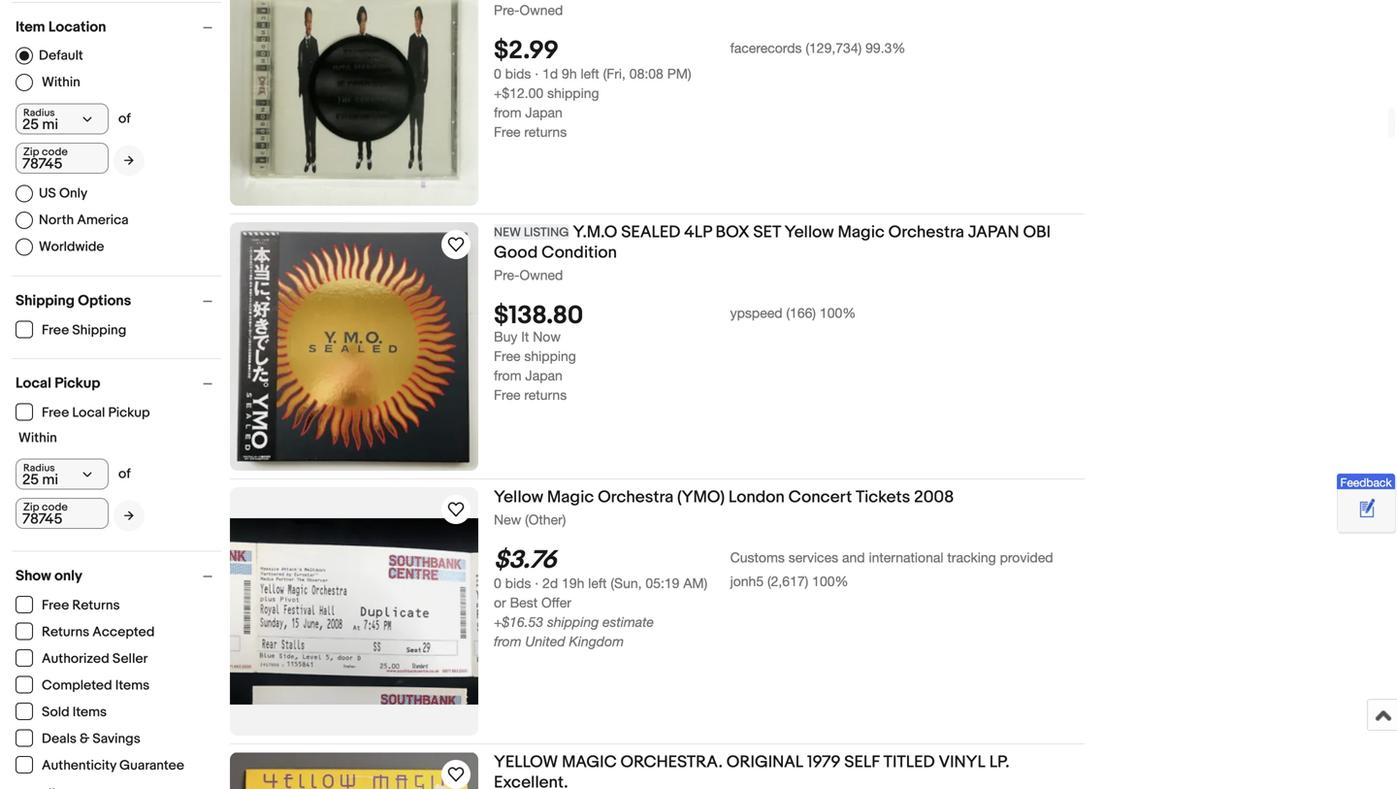 Task type: vqa. For each thing, say whether or not it's contained in the screenshot.
bottom 'United States'
no



Task type: describe. For each thing, give the bounding box(es) containing it.
99.3%
[[866, 40, 906, 56]]

concert
[[789, 487, 853, 508]]

+$12.00
[[494, 85, 544, 101]]

yellow
[[494, 752, 558, 773]]

9h
[[562, 66, 577, 82]]

default link
[[16, 47, 83, 65]]

kingdom
[[569, 634, 624, 650]]

1 pre-owned from the top
[[494, 2, 563, 18]]

free local pickup
[[42, 405, 150, 421]]

1d
[[543, 66, 558, 82]]

north america link
[[16, 212, 129, 229]]

yellow inside y.m.o sealed 4lp box set yellow magic orchestra japan obi good condition
[[785, 222, 835, 243]]

yellow magic orchestra (ymo)  london concert tickets 2008 link
[[494, 487, 1085, 511]]

· inside facerecords (129,734) 99.3% 0 bids · 1d 9h left (fri, 08:08 pm) +$12.00 shipping from japan free returns
[[535, 66, 539, 82]]

north
[[39, 212, 74, 228]]

&
[[80, 731, 90, 747]]

international
[[869, 550, 944, 566]]

pm)
[[668, 66, 692, 82]]

1979
[[808, 752, 841, 773]]

shipping inside facerecords (129,734) 99.3% 0 bids · 1d 9h left (fri, 08:08 pm) +$12.00 shipping from japan free returns
[[548, 85, 599, 101]]

returns inside ypspeed (166) 100% buy it now free shipping from japan free returns
[[525, 387, 567, 403]]

returns accepted link
[[16, 623, 156, 641]]

(129,734)
[[806, 40, 862, 56]]

facerecords (129,734) 99.3% 0 bids · 1d 9h left (fri, 08:08 pm) +$12.00 shipping from japan free returns
[[494, 40, 906, 140]]

ypspeed (166) 100% buy it now free shipping from japan free returns
[[494, 305, 857, 403]]

2 pre- from the top
[[494, 267, 520, 283]]

seller
[[113, 651, 148, 667]]

0 vertical spatial pickup
[[55, 375, 100, 392]]

1 vertical spatial shipping
[[72, 322, 126, 339]]

0 vertical spatial local
[[16, 375, 51, 392]]

4lp
[[685, 222, 712, 243]]

free inside facerecords (129,734) 99.3% 0 bids · 1d 9h left (fri, 08:08 pm) +$12.00 shipping from japan free returns
[[494, 124, 521, 140]]

watch yellow magic orchestra (ymo)  london concert tickets 2008 image
[[445, 498, 468, 521]]

item location button
[[16, 18, 221, 36]]

2d
[[543, 575, 558, 591]]

$3.76
[[494, 546, 557, 576]]

lp.
[[990, 752, 1010, 773]]

sold
[[42, 704, 70, 721]]

bids inside customs services and international tracking provided 0 bids · 2d 19h left (sun, 05:19 am)
[[505, 575, 531, 591]]

free shipping link
[[16, 321, 127, 339]]

(other)
[[525, 512, 566, 528]]

1 owned from the top
[[520, 2, 563, 18]]

0 vertical spatial shipping
[[16, 292, 75, 310]]

0 inside facerecords (129,734) 99.3% 0 bids · 1d 9h left (fri, 08:08 pm) +$12.00 shipping from japan free returns
[[494, 66, 502, 82]]

yellow inside the yellow magic orchestra (ymo)  london concert tickets 2008 new (other)
[[494, 487, 544, 508]]

1 vertical spatial pickup
[[108, 405, 150, 421]]

y.m.o
[[573, 222, 618, 243]]

self
[[845, 752, 880, 773]]

free returns link
[[16, 596, 121, 614]]

ypspeed
[[731, 305, 783, 321]]

authenticity guarantee link
[[16, 756, 185, 774]]

· inside customs services and international tracking provided 0 bids · 2d 19h left (sun, 05:19 am)
[[535, 575, 539, 591]]

yellow magic orchestra. original 1979 self titled vinyl lp. excellent. heading
[[494, 752, 1010, 789]]

good
[[494, 243, 538, 263]]

yellow magic orchestra (ymo)  london concert tickets 2008 heading
[[494, 487, 955, 508]]

100% for jonh5 (2,617) 100% or best offer +$16.53 shipping estimate from united kingdom
[[813, 573, 849, 589]]

estimate
[[603, 614, 654, 630]]

us
[[39, 185, 56, 202]]

only
[[59, 185, 87, 202]]

services
[[789, 550, 839, 566]]

shipping options button
[[16, 292, 221, 310]]

watch y.m.o sealed 4lp box set yellow magic orchestra japan obi good condition image
[[445, 233, 468, 256]]

local pickup
[[16, 375, 100, 392]]

orchestra inside y.m.o sealed 4lp box set yellow magic orchestra japan obi good condition
[[889, 222, 965, 243]]

united
[[526, 634, 566, 650]]

2008
[[915, 487, 955, 508]]

item
[[16, 18, 45, 36]]

(166)
[[787, 305, 816, 321]]

location
[[48, 18, 106, 36]]

of for item location
[[118, 111, 131, 127]]

excellent.
[[494, 773, 568, 789]]

bids inside facerecords (129,734) 99.3% 0 bids · 1d 9h left (fri, 08:08 pm) +$12.00 shipping from japan free returns
[[505, 66, 531, 82]]

apply within filter image
[[124, 509, 134, 522]]

now
[[533, 329, 561, 345]]

sealed
[[621, 222, 681, 243]]

titled
[[884, 752, 935, 773]]

$138.80
[[494, 301, 584, 331]]

jonh5 (2,617) 100% or best offer +$16.53 shipping estimate from united kingdom
[[494, 573, 849, 650]]

from inside ypspeed (166) 100% buy it now free shipping from japan free returns
[[494, 368, 522, 384]]

yellow magic orchestra (ymo)  london concert tickets 2008 new (other)
[[494, 487, 955, 528]]

north america
[[39, 212, 129, 228]]

japan
[[968, 222, 1020, 243]]

authenticity
[[42, 758, 116, 774]]

orchestra inside the yellow magic orchestra (ymo)  london concert tickets 2008 new (other)
[[598, 487, 674, 508]]

1 vertical spatial returns
[[42, 624, 89, 641]]

items for completed items
[[115, 678, 150, 694]]

accepted
[[92, 624, 155, 641]]

magic
[[562, 752, 617, 773]]

08:08
[[630, 66, 664, 82]]

2 pre-owned from the top
[[494, 267, 563, 283]]

magic inside y.m.o sealed 4lp box set yellow magic orchestra japan obi good condition
[[838, 222, 885, 243]]



Task type: locate. For each thing, give the bounding box(es) containing it.
0 vertical spatial new
[[494, 225, 521, 240]]

yellow up (other)
[[494, 487, 544, 508]]

2 bids from the top
[[505, 575, 531, 591]]

pickup down the local pickup dropdown button
[[108, 405, 150, 421]]

y.m.o sealed 4lp box set yellow magic orchestra japan obi good condition heading
[[494, 222, 1051, 263]]

or
[[494, 595, 506, 611]]

within down default
[[42, 74, 80, 91]]

1 vertical spatial pre-owned
[[494, 267, 563, 283]]

item location
[[16, 18, 106, 36]]

1 vertical spatial 0
[[494, 575, 502, 591]]

orchestra left japan
[[889, 222, 965, 243]]

within
[[42, 74, 80, 91], [18, 430, 57, 447]]

free local pickup link
[[16, 403, 151, 421]]

0 vertical spatial returns
[[525, 124, 567, 140]]

· left 1d
[[535, 66, 539, 82]]

pre- down good on the left of the page
[[494, 267, 520, 283]]

items
[[115, 678, 150, 694], [73, 704, 107, 721]]

new listing
[[494, 225, 569, 240]]

0 up +$12.00
[[494, 66, 502, 82]]

orchestra.
[[621, 752, 723, 773]]

customs services and international tracking provided 0 bids · 2d 19h left (sun, 05:19 am)
[[494, 550, 1054, 591]]

show
[[16, 567, 51, 585]]

left inside customs services and international tracking provided 0 bids · 2d 19h left (sun, 05:19 am)
[[589, 575, 607, 591]]

local inside free local pickup link
[[72, 405, 105, 421]]

from down +$12.00
[[494, 105, 522, 121]]

apply within filter image
[[124, 154, 134, 167]]

1 vertical spatial orchestra
[[598, 487, 674, 508]]

returns accepted
[[42, 624, 155, 641]]

from down buy
[[494, 368, 522, 384]]

japan
[[526, 105, 563, 121], [526, 368, 563, 384]]

y.m.o sealed 4lp box set yellow magic orchestra japan obi good condition
[[494, 222, 1051, 263]]

offer
[[542, 595, 572, 611]]

shipping
[[16, 292, 75, 310], [72, 322, 126, 339]]

1 vertical spatial of
[[118, 466, 131, 482]]

0 vertical spatial orchestra
[[889, 222, 965, 243]]

magic
[[838, 222, 885, 243], [547, 487, 594, 508]]

1 pre- from the top
[[494, 2, 520, 18]]

free shipping
[[42, 322, 126, 339]]

shipping down the "options"
[[72, 322, 126, 339]]

free
[[494, 124, 521, 140], [42, 322, 69, 339], [494, 348, 521, 364], [494, 387, 521, 403], [42, 405, 69, 421], [42, 598, 69, 614]]

jonh5
[[731, 573, 764, 589]]

0 vertical spatial 100%
[[820, 305, 857, 321]]

0 vertical spatial of
[[118, 111, 131, 127]]

show only button
[[16, 567, 221, 585]]

0 vertical spatial 0
[[494, 66, 502, 82]]

bids up best
[[505, 575, 531, 591]]

shipping for ypspeed (166) 100% buy it now free shipping from japan free returns
[[525, 348, 576, 364]]

3 from from the top
[[494, 634, 522, 650]]

1 vertical spatial items
[[73, 704, 107, 721]]

within down free local pickup link on the left of page
[[18, 430, 57, 447]]

1 vertical spatial within
[[18, 430, 57, 447]]

of for local pickup
[[118, 466, 131, 482]]

local down the local pickup dropdown button
[[72, 405, 105, 421]]

shipping up free shipping link
[[16, 292, 75, 310]]

shipping down offer
[[548, 614, 599, 630]]

from inside jonh5 (2,617) 100% or best offer +$16.53 shipping estimate from united kingdom
[[494, 634, 522, 650]]

1 vertical spatial new
[[494, 512, 522, 528]]

(ymo)
[[678, 487, 725, 508]]

0 vertical spatial items
[[115, 678, 150, 694]]

0 up or on the bottom left of the page
[[494, 575, 502, 591]]

new left (other)
[[494, 512, 522, 528]]

new inside y.m.o sealed 4lp box set yellow magic orchestra japan obi good condition heading
[[494, 225, 521, 240]]

0 horizontal spatial yellow
[[494, 487, 544, 508]]

1 returns from the top
[[525, 124, 567, 140]]

from inside facerecords (129,734) 99.3% 0 bids · 1d 9h left (fri, 08:08 pm) +$12.00 shipping from japan free returns
[[494, 105, 522, 121]]

sold items link
[[16, 703, 108, 721]]

0 vertical spatial bids
[[505, 66, 531, 82]]

completed items link
[[16, 676, 151, 694]]

am)
[[684, 575, 708, 591]]

of up apply within filter image
[[118, 111, 131, 127]]

owned up $2.99
[[520, 2, 563, 18]]

2 vertical spatial from
[[494, 634, 522, 650]]

1 of from the top
[[118, 111, 131, 127]]

new
[[494, 225, 521, 240], [494, 512, 522, 528]]

authorized seller
[[42, 651, 148, 667]]

1 horizontal spatial yellow
[[785, 222, 835, 243]]

authorized seller link
[[16, 649, 149, 667]]

0 vertical spatial magic
[[838, 222, 885, 243]]

local up free local pickup link on the left of page
[[16, 375, 51, 392]]

vinyl
[[939, 752, 986, 773]]

(sun,
[[611, 575, 642, 591]]

items up deals & savings
[[73, 704, 107, 721]]

orchestra
[[889, 222, 965, 243], [598, 487, 674, 508]]

1 new from the top
[[494, 225, 521, 240]]

(2,617)
[[768, 573, 809, 589]]

1 vertical spatial local
[[72, 405, 105, 421]]

2 vertical spatial shipping
[[548, 614, 599, 630]]

1 vertical spatial left
[[589, 575, 607, 591]]

new inside the yellow magic orchestra (ymo)  london concert tickets 2008 new (other)
[[494, 512, 522, 528]]

and
[[843, 550, 866, 566]]

0 vertical spatial shipping
[[548, 85, 599, 101]]

1 bids from the top
[[505, 66, 531, 82]]

from down +$16.53
[[494, 634, 522, 650]]

deals
[[42, 731, 77, 747]]

condition
[[542, 243, 617, 263]]

0 horizontal spatial items
[[73, 704, 107, 721]]

best
[[510, 595, 538, 611]]

(fri,
[[603, 66, 626, 82]]

watch yellow magic orchestra. original 1979 self titled vinyl lp.  excellent. image
[[445, 763, 468, 786]]

100% for ypspeed (166) 100% buy it now free shipping from japan free returns
[[820, 305, 857, 321]]

left inside facerecords (129,734) 99.3% 0 bids · 1d 9h left (fri, 08:08 pm) +$12.00 shipping from japan free returns
[[581, 66, 600, 82]]

100%
[[820, 305, 857, 321], [813, 573, 849, 589]]

1 horizontal spatial orchestra
[[889, 222, 965, 243]]

feedback
[[1341, 475, 1393, 489]]

buy
[[494, 329, 518, 345]]

0 vertical spatial within
[[42, 74, 80, 91]]

1 vertical spatial yellow
[[494, 487, 544, 508]]

pickup up free local pickup link on the left of page
[[55, 375, 100, 392]]

from
[[494, 105, 522, 121], [494, 368, 522, 384], [494, 634, 522, 650]]

pickup
[[55, 375, 100, 392], [108, 405, 150, 421]]

100% down "services"
[[813, 573, 849, 589]]

bids
[[505, 66, 531, 82], [505, 575, 531, 591]]

$2.99
[[494, 36, 559, 66]]

owned
[[520, 2, 563, 18], [520, 267, 563, 283]]

provided
[[1000, 550, 1054, 566]]

guarantee
[[119, 758, 184, 774]]

worldwide link
[[16, 238, 104, 256]]

japan inside ypspeed (166) 100% buy it now free shipping from japan free returns
[[526, 368, 563, 384]]

returns down free returns link on the bottom left of the page
[[42, 624, 89, 641]]

facerecords
[[731, 40, 802, 56]]

savings
[[93, 731, 141, 747]]

show only
[[16, 567, 82, 585]]

japan inside facerecords (129,734) 99.3% 0 bids · 1d 9h left (fri, 08:08 pm) +$12.00 shipping from japan free returns
[[526, 105, 563, 121]]

magic right set
[[838, 222, 885, 243]]

shipping down 9h
[[548, 85, 599, 101]]

2 0 from the top
[[494, 575, 502, 591]]

0 vertical spatial yellow
[[785, 222, 835, 243]]

deals & savings link
[[16, 730, 142, 747]]

0 vertical spatial left
[[581, 66, 600, 82]]

set
[[754, 222, 781, 243]]

100% inside jonh5 (2,617) 100% or best offer +$16.53 shipping estimate from united kingdom
[[813, 573, 849, 589]]

0 horizontal spatial local
[[16, 375, 51, 392]]

yellow magic orchestra technodon eastworld toct8010 japan 1cd image
[[230, 0, 479, 206]]

1 0 from the top
[[494, 66, 502, 82]]

2 new from the top
[[494, 512, 522, 528]]

magic inside the yellow magic orchestra (ymo)  london concert tickets 2008 new (other)
[[547, 487, 594, 508]]

listing
[[524, 225, 569, 240]]

japan down +$12.00
[[526, 105, 563, 121]]

1 vertical spatial japan
[[526, 368, 563, 384]]

· left 2d
[[535, 575, 539, 591]]

100% inside ypspeed (166) 100% buy it now free shipping from japan free returns
[[820, 305, 857, 321]]

0 vertical spatial ·
[[535, 66, 539, 82]]

authorized
[[42, 651, 110, 667]]

1 horizontal spatial items
[[115, 678, 150, 694]]

yellow magic orchestra. original 1979 self titled vinyl lp. excellent. link
[[494, 752, 1085, 789]]

1 vertical spatial magic
[[547, 487, 594, 508]]

0 horizontal spatial magic
[[547, 487, 594, 508]]

1 from from the top
[[494, 105, 522, 121]]

2 · from the top
[[535, 575, 539, 591]]

local pickup button
[[16, 375, 221, 392]]

+$16.53
[[494, 614, 544, 630]]

japan down now on the left of page
[[526, 368, 563, 384]]

items down seller
[[115, 678, 150, 694]]

1 vertical spatial owned
[[520, 267, 563, 283]]

0 inside customs services and international tracking provided 0 bids · 2d 19h left (sun, 05:19 am)
[[494, 575, 502, 591]]

new up good on the left of the page
[[494, 225, 521, 240]]

1 vertical spatial ·
[[535, 575, 539, 591]]

1 vertical spatial 100%
[[813, 573, 849, 589]]

bids up +$12.00
[[505, 66, 531, 82]]

y.m.o sealed 4lp box set yellow magic orchestra japan obi good condition image
[[230, 222, 479, 471]]

0 vertical spatial owned
[[520, 2, 563, 18]]

shipping down now on the left of page
[[525, 348, 576, 364]]

box
[[716, 222, 750, 243]]

pre-owned down good on the left of the page
[[494, 267, 563, 283]]

completed
[[42, 678, 112, 694]]

yellow magic orchestra. original 1979 self titled vinyl lp.  excellent. image
[[230, 753, 479, 789]]

magic up (other)
[[547, 487, 594, 508]]

tracking
[[948, 550, 997, 566]]

pre-owned up $2.99
[[494, 2, 563, 18]]

london
[[729, 487, 785, 508]]

yellow magic orchestra (ymo)  london concert tickets 2008 image
[[230, 518, 479, 705]]

0 vertical spatial from
[[494, 105, 522, 121]]

orchestra left (ymo)
[[598, 487, 674, 508]]

shipping for jonh5 (2,617) 100% or best offer +$16.53 shipping estimate from united kingdom
[[548, 614, 599, 630]]

1 japan from the top
[[526, 105, 563, 121]]

0 vertical spatial pre-
[[494, 2, 520, 18]]

shipping inside ypspeed (166) 100% buy it now free shipping from japan free returns
[[525, 348, 576, 364]]

2 returns from the top
[[525, 387, 567, 403]]

left right 9h
[[581, 66, 600, 82]]

yellow magic orchestra. original 1979 self titled vinyl lp. excellent.
[[494, 752, 1010, 789]]

1 vertical spatial returns
[[525, 387, 567, 403]]

left right the 19h
[[589, 575, 607, 591]]

1 horizontal spatial pickup
[[108, 405, 150, 421]]

shipping inside jonh5 (2,617) 100% or best offer +$16.53 shipping estimate from united kingdom
[[548, 614, 599, 630]]

05:19
[[646, 575, 680, 591]]

returns down +$12.00
[[525, 124, 567, 140]]

0 horizontal spatial pickup
[[55, 375, 100, 392]]

obi
[[1024, 222, 1051, 243]]

returns up returns accepted
[[72, 598, 120, 614]]

deals & savings
[[42, 731, 141, 747]]

0 horizontal spatial orchestra
[[598, 487, 674, 508]]

1 vertical spatial pre-
[[494, 267, 520, 283]]

1 vertical spatial bids
[[505, 575, 531, 591]]

2 of from the top
[[118, 466, 131, 482]]

2 from from the top
[[494, 368, 522, 384]]

returns inside facerecords (129,734) 99.3% 0 bids · 1d 9h left (fri, 08:08 pm) +$12.00 shipping from japan free returns
[[525, 124, 567, 140]]

completed items
[[42, 678, 150, 694]]

1 · from the top
[[535, 66, 539, 82]]

us only link
[[16, 185, 87, 202]]

tickets
[[856, 487, 911, 508]]

local
[[16, 375, 51, 392], [72, 405, 105, 421]]

yellow right set
[[785, 222, 835, 243]]

1 horizontal spatial local
[[72, 405, 105, 421]]

items for sold items
[[73, 704, 107, 721]]

2 japan from the top
[[526, 368, 563, 384]]

of up apply within filter icon
[[118, 466, 131, 482]]

sold items
[[42, 704, 107, 721]]

worldwide
[[39, 239, 104, 255]]

0 vertical spatial pre-owned
[[494, 2, 563, 18]]

us only
[[39, 185, 87, 202]]

None text field
[[16, 143, 109, 174], [16, 498, 109, 529], [16, 143, 109, 174], [16, 498, 109, 529]]

pre- up $2.99
[[494, 2, 520, 18]]

1 horizontal spatial magic
[[838, 222, 885, 243]]

owned down good on the left of the page
[[520, 267, 563, 283]]

yellow
[[785, 222, 835, 243], [494, 487, 544, 508]]

100% right the (166)
[[820, 305, 857, 321]]

returns down now on the left of page
[[525, 387, 567, 403]]

0 vertical spatial japan
[[526, 105, 563, 121]]

1 vertical spatial from
[[494, 368, 522, 384]]

0 vertical spatial returns
[[72, 598, 120, 614]]

1 vertical spatial shipping
[[525, 348, 576, 364]]

2 owned from the top
[[520, 267, 563, 283]]

free returns
[[42, 598, 120, 614]]



